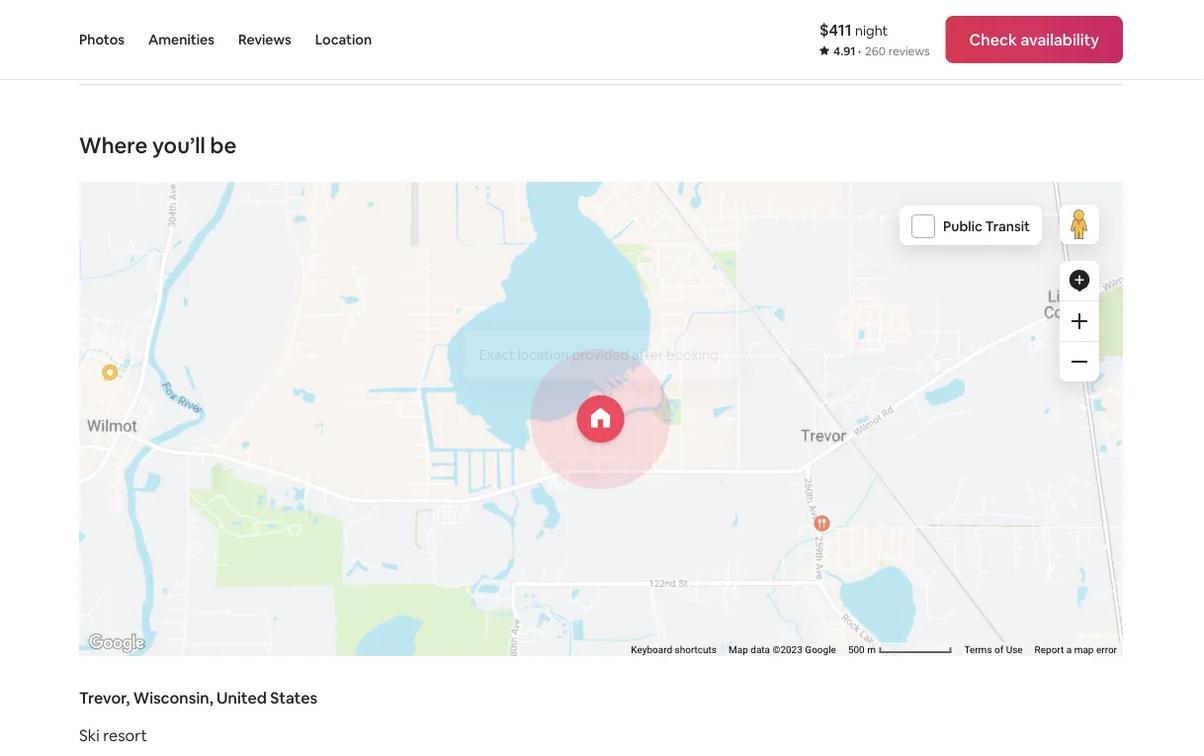 Task type: describe. For each thing, give the bounding box(es) containing it.
map
[[1075, 644, 1094, 656]]

keyboard shortcuts
[[631, 644, 717, 656]]

drag pegman onto the map to open street view image
[[1060, 205, 1100, 244]]

report a map error
[[1035, 644, 1118, 656]]

google
[[805, 644, 837, 656]]

check
[[970, 29, 1018, 49]]

public transit
[[944, 218, 1031, 235]]

500 m
[[849, 644, 879, 656]]

add a place to the map image
[[1068, 269, 1092, 293]]

use
[[1007, 644, 1023, 656]]

terms of use link
[[965, 644, 1023, 656]]

transit
[[986, 218, 1031, 235]]

amenities button
[[148, 0, 215, 79]]

terms of use
[[965, 644, 1023, 656]]

500
[[849, 644, 865, 656]]

resort
[[103, 725, 147, 746]]

shortcuts
[[675, 644, 717, 656]]

where you'll be
[[79, 131, 237, 159]]

data
[[751, 644, 771, 656]]

keyboard
[[631, 644, 673, 656]]

zoom out image
[[1072, 354, 1088, 370]]

4.91
[[834, 44, 856, 59]]

map
[[729, 644, 749, 656]]

check availability
[[970, 29, 1100, 49]]

$411 night
[[820, 19, 888, 40]]

report a map error link
[[1035, 644, 1118, 656]]

500 m button
[[843, 643, 959, 657]]

location button
[[315, 0, 372, 79]]

united
[[217, 688, 267, 708]]

terms
[[965, 644, 993, 656]]

location
[[315, 31, 372, 48]]

google image
[[84, 631, 149, 657]]

of
[[995, 644, 1004, 656]]

m
[[868, 644, 876, 656]]

google map
showing 2 points of interest. region
[[0, 53, 1197, 751]]

states
[[270, 688, 318, 708]]



Task type: locate. For each thing, give the bounding box(es) containing it.
wisconsin,
[[133, 688, 213, 708]]

where
[[79, 131, 148, 159]]

trevor,
[[79, 688, 130, 708]]

ski
[[79, 725, 100, 746]]

reviews button
[[238, 0, 292, 79]]

keyboard shortcuts button
[[631, 643, 717, 657]]

trevor, wisconsin, united states
[[79, 688, 318, 708]]

error
[[1097, 644, 1118, 656]]

·
[[859, 44, 862, 59]]

260
[[865, 44, 886, 59]]

$411
[[820, 19, 852, 40]]

night
[[856, 21, 888, 39]]

amenities
[[148, 31, 215, 48]]

report
[[1035, 644, 1065, 656]]

zoom in image
[[1072, 313, 1088, 329]]

a
[[1067, 644, 1072, 656]]

map data ©2023 google
[[729, 644, 837, 656]]

check availability button
[[946, 16, 1124, 63]]

reviews
[[889, 44, 930, 59]]

photos
[[79, 31, 125, 48]]

you'll
[[152, 131, 206, 159]]

©2023
[[773, 644, 803, 656]]

4.91 · 260 reviews
[[834, 44, 930, 59]]

public
[[944, 218, 983, 235]]

your stay location, map pin image
[[577, 396, 625, 443]]

availability
[[1021, 29, 1100, 49]]

be
[[210, 131, 237, 159]]

ski resort
[[79, 725, 147, 746]]

photos button
[[79, 0, 125, 79]]

reviews
[[238, 31, 292, 48]]



Task type: vqa. For each thing, say whether or not it's contained in the screenshot.
Where you'll be
yes



